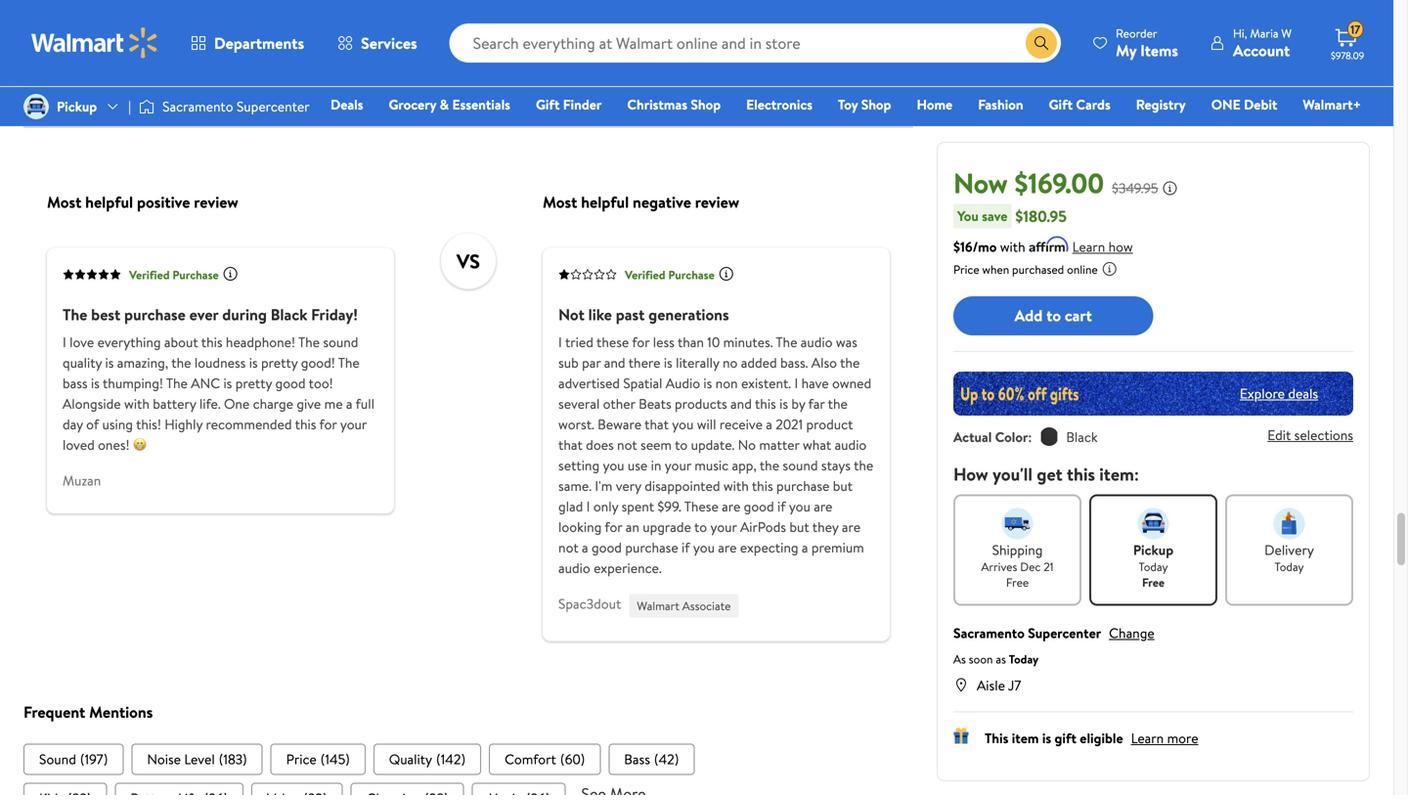 Task type: vqa. For each thing, say whether or not it's contained in the screenshot.


Task type: locate. For each thing, give the bounding box(es) containing it.
are up they
[[814, 497, 833, 516]]

1 vertical spatial price
[[286, 749, 317, 768]]

soon
[[969, 651, 993, 667]]

1 horizontal spatial with
[[723, 476, 749, 496]]

1 horizontal spatial to
[[694, 518, 707, 537]]

selections
[[1294, 425, 1353, 444]]

supercenter down departments
[[237, 97, 310, 116]]

price inside list
[[286, 749, 317, 768]]

helpful left positive at the top left
[[85, 191, 133, 213]]

1 horizontal spatial sacramento
[[953, 623, 1025, 642]]

no
[[738, 435, 756, 454]]

color
[[995, 427, 1028, 446]]

1 horizontal spatial sound
[[783, 456, 818, 475]]

2 purchase from the left
[[668, 266, 715, 283]]

the up owned
[[840, 353, 860, 372]]

not down looking
[[558, 538, 579, 557]]

shop
[[691, 95, 721, 114], [861, 95, 891, 114]]

1 horizontal spatial black
[[1066, 427, 1098, 446]]

1 verified from the left
[[129, 266, 170, 283]]

today down the intent image for delivery
[[1275, 558, 1304, 575]]

0 horizontal spatial learn
[[1072, 237, 1105, 256]]

today inside delivery today
[[1275, 558, 1304, 575]]

aisle j7
[[977, 675, 1021, 695]]

loudness
[[194, 353, 246, 372]]

a left full
[[346, 394, 353, 413]]

helpful left negative
[[581, 191, 629, 213]]

2 gift from the left
[[1049, 95, 1073, 114]]

seem
[[641, 435, 672, 454]]

verified purchase information image
[[718, 266, 734, 282]]

0 vertical spatial sound
[[323, 333, 358, 352]]

learn
[[1072, 237, 1105, 256], [1131, 728, 1164, 747]]

i left love
[[63, 333, 66, 352]]

review right positive at the top left
[[194, 191, 238, 213]]

i right glad
[[586, 497, 590, 516]]

0 horizontal spatial verified purchase
[[129, 266, 219, 283]]

pickup down intent image for pickup
[[1133, 540, 1174, 559]]

1 horizontal spatial audio
[[801, 333, 833, 352]]

0 vertical spatial for
[[632, 333, 650, 352]]

sacramento inside sacramento supercenter change as soon as today
[[953, 623, 1025, 642]]

1 free from the left
[[1006, 574, 1029, 590]]

(60)
[[560, 749, 585, 768]]

2 vertical spatial for
[[605, 518, 622, 537]]

list item down quality
[[351, 783, 464, 795]]

shop inside 'toy shop' link
[[861, 95, 891, 114]]

0 horizontal spatial shop
[[691, 95, 721, 114]]

2 horizontal spatial audio
[[835, 435, 867, 454]]

this down give
[[295, 415, 316, 434]]

that down worst.
[[558, 435, 583, 454]]

supercenter for sacramento supercenter
[[237, 97, 310, 116]]

0 horizontal spatial pickup
[[57, 97, 97, 116]]

list item containing price
[[271, 743, 365, 775]]

list item down bass
[[581, 783, 646, 795]]

reviews)
[[119, 14, 161, 30]]

1 star
[[474, 9, 504, 28]]

add to cart button
[[953, 296, 1153, 335]]

sacramento
[[162, 97, 233, 116], [953, 623, 1025, 642]]

1 horizontal spatial good
[[592, 538, 622, 557]]

shop for christmas shop
[[691, 95, 721, 114]]

too!
[[309, 374, 333, 393]]

and up receive
[[731, 394, 752, 413]]

1 horizontal spatial price
[[953, 261, 979, 277]]

other
[[603, 394, 635, 413]]

most for most helpful positive review
[[47, 191, 81, 213]]

review right negative
[[695, 191, 739, 213]]

with inside the best purchase ever during black friday! i love everything about this headphone! the sound quality is amazing, the loudness is pretty good! the bass is thumping! the anc is pretty good too! alongside with battery life. one charge give me a full day of using this! highly recommended this for your loved ones! 😁
[[124, 394, 150, 413]]

1 vertical spatial pickup
[[1133, 540, 1174, 559]]

0 vertical spatial good
[[275, 374, 306, 393]]

good up airpods
[[744, 497, 774, 516]]

to left cart
[[1046, 305, 1061, 326]]

pretty down headphone!
[[261, 353, 298, 372]]

purchase
[[124, 304, 186, 325], [776, 476, 830, 496], [625, 538, 678, 557]]

list item right (145)
[[373, 743, 481, 775]]

supercenter inside sacramento supercenter change as soon as today
[[1028, 623, 1101, 642]]

0 vertical spatial black
[[271, 304, 307, 325]]

shop inside christmas shop link
[[691, 95, 721, 114]]

your down the these
[[710, 518, 737, 537]]

0 vertical spatial to
[[1046, 305, 1061, 326]]

1 horizontal spatial helpful
[[581, 191, 629, 213]]

only
[[593, 497, 618, 516]]

1 horizontal spatial verified purchase
[[625, 266, 715, 283]]

with up price when purchased online
[[1000, 237, 1025, 256]]

is
[[105, 353, 114, 372], [249, 353, 258, 372], [664, 353, 673, 372], [91, 374, 100, 393], [223, 374, 232, 393], [703, 374, 712, 393], [779, 394, 788, 413], [1042, 728, 1051, 747]]

bass (42)
[[624, 749, 679, 768]]

during
[[222, 304, 267, 325]]

audio up "also"
[[801, 333, 833, 352]]

free up change
[[1142, 574, 1165, 590]]

sound
[[323, 333, 358, 352], [783, 456, 818, 475]]

alongside
[[63, 394, 121, 413]]

cards
[[1076, 95, 1111, 114]]

the inside the best purchase ever during black friday! i love everything about this headphone! the sound quality is amazing, the loudness is pretty good! the bass is thumping! the anc is pretty good too! alongside with battery life. one charge give me a full day of using this! highly recommended this for your loved ones! 😁
[[171, 353, 191, 372]]

list containing sound
[[23, 743, 913, 775]]

verified purchase for ever
[[129, 266, 219, 283]]

several
[[558, 394, 600, 413]]

quality
[[389, 749, 432, 768]]

for left an
[[605, 518, 622, 537]]

1 vertical spatial learn
[[1131, 728, 1164, 747]]

1 vertical spatial good
[[744, 497, 774, 516]]

0 vertical spatial supercenter
[[237, 97, 310, 116]]

 image down see
[[23, 94, 49, 119]]

sound down friday!
[[323, 333, 358, 352]]

purchase down stays at the bottom right of page
[[776, 476, 830, 496]]

0 horizontal spatial helpful
[[85, 191, 133, 213]]

verified up past
[[625, 266, 666, 283]]

learn left more at the bottom of the page
[[1131, 728, 1164, 747]]

list item down price (145)
[[251, 783, 343, 795]]

1 horizontal spatial most
[[543, 191, 577, 213]]

vs
[[457, 247, 480, 275]]

black up headphone!
[[271, 304, 307, 325]]

j7
[[1008, 675, 1021, 695]]

0 vertical spatial and
[[604, 353, 625, 372]]

free down shipping
[[1006, 574, 1029, 590]]

sub
[[558, 353, 579, 372]]

write a review
[[167, 56, 252, 75]]

0 horizontal spatial  image
[[23, 94, 49, 119]]

0 horizontal spatial supercenter
[[237, 97, 310, 116]]

stays
[[821, 456, 851, 475]]

the right stays at the bottom right of page
[[854, 456, 874, 475]]

pretty up one
[[235, 374, 272, 393]]

0 vertical spatial sacramento
[[162, 97, 233, 116]]

maria
[[1250, 25, 1279, 42]]

a down looking
[[582, 538, 588, 557]]

shop right christmas
[[691, 95, 721, 114]]

:
[[1028, 427, 1032, 446]]

price when purchased online
[[953, 261, 1098, 277]]

write
[[167, 56, 200, 75]]

account
[[1233, 40, 1290, 61]]

this up the loudness
[[201, 333, 223, 352]]

gift cards
[[1049, 95, 1111, 114]]

the up love
[[63, 304, 87, 325]]

0 horizontal spatial gift
[[536, 95, 560, 114]]

this down existent.
[[755, 394, 776, 413]]

2 vertical spatial good
[[592, 538, 622, 557]]

0 vertical spatial with
[[1000, 237, 1025, 256]]

0 horizontal spatial black
[[271, 304, 307, 325]]

most
[[47, 191, 81, 213], [543, 191, 577, 213]]

that up the seem
[[645, 415, 669, 434]]

minutes.
[[723, 333, 773, 352]]

0 horizontal spatial for
[[319, 415, 337, 434]]

and down 'these'
[[604, 353, 625, 372]]

quality
[[63, 353, 102, 372]]

price left (145)
[[286, 749, 317, 768]]

2 horizontal spatial good
[[744, 497, 774, 516]]

2021
[[776, 415, 803, 434]]

black up how you'll get this item:
[[1066, 427, 1098, 446]]

0 vertical spatial your
[[340, 415, 367, 434]]

are
[[722, 497, 741, 516], [814, 497, 833, 516], [842, 518, 861, 537], [718, 538, 737, 557]]

0 horizontal spatial to
[[675, 435, 688, 454]]

2 verified purchase from the left
[[625, 266, 715, 283]]

1 most from the left
[[47, 191, 81, 213]]

gift left finder at the left
[[536, 95, 560, 114]]

0 horizontal spatial audio
[[558, 559, 590, 578]]

review for most helpful positive review
[[194, 191, 238, 213]]

1 horizontal spatial purchase
[[668, 266, 715, 283]]

1 purchase from the left
[[172, 266, 219, 283]]

(197)
[[80, 749, 108, 768]]

helpful for positive
[[85, 191, 133, 213]]

is down less
[[664, 353, 673, 372]]

purchase left verified purchase information icon
[[172, 266, 219, 283]]

see
[[40, 56, 62, 75]]

list item left bass
[[489, 743, 601, 775]]

your inside the best purchase ever during black friday! i love everything about this headphone! the sound quality is amazing, the loudness is pretty good! the bass is thumping! the anc is pretty good too! alongside with battery life. one charge give me a full day of using this! highly recommended this for your loved ones! 😁
[[340, 415, 367, 434]]

 image
[[23, 94, 49, 119], [139, 97, 155, 116]]

not down beware
[[617, 435, 637, 454]]

walmart
[[637, 598, 679, 614]]

2 helpful from the left
[[581, 191, 629, 213]]

is left the non at the right top of page
[[703, 374, 712, 393]]

upgrade
[[643, 518, 691, 537]]

0 horizontal spatial purchase
[[124, 304, 186, 325]]

for
[[632, 333, 650, 352], [319, 415, 337, 434], [605, 518, 622, 537]]

if down upgrade
[[682, 538, 690, 557]]

the down about on the left top
[[171, 353, 191, 372]]

2 vertical spatial your
[[710, 518, 737, 537]]

if
[[777, 497, 786, 516], [682, 538, 690, 557]]

1 vertical spatial your
[[665, 456, 691, 475]]

2 horizontal spatial with
[[1000, 237, 1025, 256]]

gift inside 'gift finder' link
[[536, 95, 560, 114]]

good!
[[301, 353, 335, 372]]

grocery & essentials
[[389, 95, 510, 114]]

my
[[1116, 40, 1137, 61]]

0 horizontal spatial free
[[1006, 574, 1029, 590]]

verified purchase up ever
[[129, 266, 219, 283]]

0 horizontal spatial sound
[[323, 333, 358, 352]]

hi, maria w account
[[1233, 25, 1292, 61]]

0 vertical spatial learn
[[1072, 237, 1105, 256]]

generations
[[648, 304, 729, 325]]

2 free from the left
[[1142, 574, 1165, 590]]

list
[[23, 743, 913, 775], [23, 783, 913, 795]]

christmas shop
[[627, 95, 721, 114]]

these
[[597, 333, 629, 352]]

audio up spac3dout
[[558, 559, 590, 578]]

list item containing noise level
[[131, 743, 263, 775]]

1 vertical spatial black
[[1066, 427, 1098, 446]]

the up the bass.
[[776, 333, 797, 352]]

sound down what on the bottom of the page
[[783, 456, 818, 475]]

 image right the "|"
[[139, 97, 155, 116]]

$16/mo
[[953, 237, 997, 256]]

2 vertical spatial with
[[723, 476, 749, 496]]

list item containing comfort
[[489, 743, 601, 775]]

a right the write
[[203, 56, 210, 75]]

supercenter for sacramento supercenter change as soon as today
[[1028, 623, 1101, 642]]

1 gift from the left
[[536, 95, 560, 114]]

pickup down all
[[57, 97, 97, 116]]

1
[[474, 9, 479, 28]]

for inside the best purchase ever during black friday! i love everything about this headphone! the sound quality is amazing, the loudness is pretty good! the bass is thumping! the anc is pretty good too! alongside with battery life. one charge give me a full day of using this! highly recommended this for your loved ones! 😁
[[319, 415, 337, 434]]

spent
[[622, 497, 654, 516]]

1 vertical spatial sacramento
[[953, 623, 1025, 642]]

not like past generations i tried these for less than 10 minutes. the audio was sub par and there is literally no added bass. also the advertised spatial audio is non existent. i have owned several other beats products and this is by far the worst.   beware that you will receive a 2021 product that does not seem to update. no matter what audio setting you use in your music app, the sound stays the same. i'm very disappointed with this purchase but glad i only spent $99.   these are good if you are looking for an upgrade to your airpods but they are not a good purchase if you are expecting a premium audio experience.
[[558, 304, 874, 578]]

toy shop
[[838, 95, 891, 114]]

good up experience.
[[592, 538, 622, 557]]

grocery
[[389, 95, 436, 114]]

201
[[882, 9, 902, 28]]

list item containing quality
[[373, 743, 481, 775]]

(142)
[[436, 749, 466, 768]]

1 horizontal spatial verified
[[625, 266, 666, 283]]

0 vertical spatial price
[[953, 261, 979, 277]]

1 verified purchase from the left
[[129, 266, 219, 283]]

best
[[91, 304, 120, 325]]

negative
[[633, 191, 691, 213]]

are up premium
[[842, 518, 861, 537]]

i left have
[[794, 374, 798, 393]]

headphone!
[[226, 333, 295, 352]]

verified purchase for generations
[[625, 266, 715, 283]]

2 horizontal spatial today
[[1275, 558, 1304, 575]]

free inside shipping arrives dec 21 free
[[1006, 574, 1029, 590]]

pickup for pickup today free
[[1133, 540, 1174, 559]]

0 horizontal spatial today
[[1009, 651, 1039, 667]]

0 horizontal spatial and
[[604, 353, 625, 372]]

is left by
[[779, 394, 788, 413]]

1 horizontal spatial supercenter
[[1028, 623, 1101, 642]]

1 helpful from the left
[[85, 191, 133, 213]]

tried
[[565, 333, 593, 352]]

review for most helpful negative review
[[695, 191, 739, 213]]

1 horizontal spatial shop
[[861, 95, 891, 114]]

list item
[[23, 743, 124, 775], [131, 743, 263, 775], [271, 743, 365, 775], [373, 743, 481, 775], [489, 743, 601, 775], [608, 743, 695, 775], [23, 783, 107, 795], [115, 783, 244, 795], [251, 783, 343, 795], [351, 783, 464, 795], [472, 783, 566, 795], [581, 783, 646, 795]]

for down me
[[319, 415, 337, 434]]

0 vertical spatial list
[[23, 743, 913, 775]]

for up there
[[632, 333, 650, 352]]

services
[[361, 32, 417, 54]]

purchase inside the best purchase ever during black friday! i love everything about this headphone! the sound quality is amazing, the loudness is pretty good! the bass is thumping! the anc is pretty good too! alongside with battery life. one charge give me a full day of using this! highly recommended this for your loved ones! 😁
[[124, 304, 186, 325]]

a left premium
[[802, 538, 808, 557]]

2 horizontal spatial to
[[1046, 305, 1061, 326]]

0 horizontal spatial that
[[558, 435, 583, 454]]

purchase for generations
[[668, 266, 715, 283]]

0 horizontal spatial with
[[124, 394, 150, 413]]

sacramento up 'soon'
[[953, 623, 1025, 642]]

is right bass
[[91, 374, 100, 393]]

if up airpods
[[777, 497, 786, 516]]

1 horizontal spatial  image
[[139, 97, 155, 116]]

and
[[604, 353, 625, 372], [731, 394, 752, 413]]

0 vertical spatial purchase
[[124, 304, 186, 325]]

2 vertical spatial purchase
[[625, 538, 678, 557]]

good up charge
[[275, 374, 306, 393]]

0 vertical spatial not
[[617, 435, 637, 454]]

list item right (183)
[[271, 743, 365, 775]]

2 most from the left
[[543, 191, 577, 213]]

0 horizontal spatial not
[[558, 538, 579, 557]]

verified for purchase
[[129, 266, 170, 283]]

you
[[957, 206, 979, 225]]

product
[[806, 415, 853, 434]]

this right the get
[[1067, 462, 1095, 486]]

1 vertical spatial sound
[[783, 456, 818, 475]]

today inside pickup today free
[[1139, 558, 1168, 575]]

0 horizontal spatial most
[[47, 191, 81, 213]]

audio up stays at the bottom right of page
[[835, 435, 867, 454]]

2 verified from the left
[[625, 266, 666, 283]]

like
[[588, 304, 612, 325]]

1 list from the top
[[23, 743, 913, 775]]

grocery & essentials link
[[380, 94, 519, 115]]

fashion
[[978, 95, 1023, 114]]

the right far
[[828, 394, 848, 413]]

list item right (60)
[[608, 743, 695, 775]]

0 horizontal spatial price
[[286, 749, 317, 768]]

1 horizontal spatial if
[[777, 497, 786, 516]]

0 horizontal spatial sacramento
[[162, 97, 233, 116]]

1 horizontal spatial but
[[833, 476, 853, 496]]

sacramento supercenter
[[162, 97, 310, 116]]

1 vertical spatial purchase
[[776, 476, 830, 496]]

a inside the best purchase ever during black friday! i love everything about this headphone! the sound quality is amazing, the loudness is pretty good! the bass is thumping! the anc is pretty good too! alongside with battery life. one charge give me a full day of using this! highly recommended this for your loved ones! 😁
[[346, 394, 353, 413]]

1 horizontal spatial that
[[645, 415, 669, 434]]

1 vertical spatial that
[[558, 435, 583, 454]]

item:
[[1099, 462, 1139, 486]]

gift left cards
[[1049, 95, 1073, 114]]

price (145)
[[286, 749, 350, 768]]

the right good!
[[338, 353, 360, 372]]

today down intent image for pickup
[[1139, 558, 1168, 575]]

to down the these
[[694, 518, 707, 537]]

verified purchase up generations
[[625, 266, 715, 283]]

price down $16/mo
[[953, 261, 979, 277]]

today right as
[[1009, 651, 1039, 667]]

list item down frequent mentions
[[23, 743, 124, 775]]

glad
[[558, 497, 583, 516]]

1 shop from the left
[[691, 95, 721, 114]]

1 horizontal spatial pickup
[[1133, 540, 1174, 559]]

(145)
[[320, 749, 350, 768]]

1 vertical spatial for
[[319, 415, 337, 434]]

your down full
[[340, 415, 367, 434]]

0 horizontal spatial verified
[[129, 266, 170, 283]]

1 horizontal spatial gift
[[1049, 95, 1073, 114]]

verified
[[129, 266, 170, 283], [625, 266, 666, 283]]

0 horizontal spatial your
[[340, 415, 367, 434]]

1 vertical spatial if
[[682, 538, 690, 557]]

0 horizontal spatial purchase
[[172, 266, 219, 283]]

2 shop from the left
[[861, 95, 891, 114]]

(3943 reviews)
[[86, 14, 161, 30]]

shop right toy
[[861, 95, 891, 114]]

with down app,
[[723, 476, 749, 496]]

verified up everything on the top of page
[[129, 266, 170, 283]]

1 vertical spatial with
[[124, 394, 150, 413]]

$349.95
[[1112, 178, 1158, 198]]

noise
[[147, 749, 181, 768]]

(42)
[[654, 749, 679, 768]]



Task type: describe. For each thing, give the bounding box(es) containing it.
item
[[1012, 728, 1039, 747]]

0 vertical spatial but
[[833, 476, 853, 496]]

dec
[[1020, 558, 1041, 575]]

i inside the best purchase ever during black friday! i love everything about this headphone! the sound quality is amazing, the loudness is pretty good! the bass is thumping! the anc is pretty good too! alongside with battery life. one charge give me a full day of using this! highly recommended this for your loved ones! 😁
[[63, 333, 66, 352]]

sacramento for sacramento supercenter change as soon as today
[[953, 623, 1025, 642]]

1 vertical spatial but
[[789, 518, 809, 537]]

1 horizontal spatial your
[[665, 456, 691, 475]]

1 horizontal spatial for
[[605, 518, 622, 537]]

affirm image
[[1029, 236, 1068, 252]]

essentials
[[452, 95, 510, 114]]

registry link
[[1127, 94, 1195, 115]]

walmart image
[[31, 27, 158, 59]]

of
[[86, 415, 99, 434]]

you save $180.95
[[957, 205, 1067, 227]]

1 vertical spatial not
[[558, 538, 579, 557]]

shop for toy shop
[[861, 95, 891, 114]]

intent image for shipping image
[[1002, 508, 1033, 539]]

black inside the best purchase ever during black friday! i love everything about this headphone! the sound quality is amazing, the loudness is pretty good! the bass is thumping! the anc is pretty good too! alongside with battery life. one charge give me a full day of using this! highly recommended this for your loved ones! 😁
[[271, 304, 307, 325]]

you up i'm
[[603, 456, 624, 475]]

same.
[[558, 476, 592, 496]]

2 horizontal spatial purchase
[[776, 476, 830, 496]]

2 list from the top
[[23, 783, 913, 795]]

0 vertical spatial pretty
[[261, 353, 298, 372]]

learn inside button
[[1072, 237, 1105, 256]]

$169.00
[[1014, 164, 1104, 202]]

the best purchase ever during black friday! i love everything about this headphone! the sound quality is amazing, the loudness is pretty good! the bass is thumping! the anc is pretty good too! alongside with battery life. one charge give me a full day of using this! highly recommended this for your loved ones! 😁
[[63, 304, 374, 454]]

1 horizontal spatial not
[[617, 435, 637, 454]]

than
[[678, 333, 704, 352]]

advertised
[[558, 374, 620, 393]]

products
[[675, 394, 727, 413]]

 image for pickup
[[23, 94, 49, 119]]

christmas shop link
[[618, 94, 730, 115]]

add
[[1015, 305, 1043, 326]]

you left will
[[672, 415, 694, 434]]

sound inside the best purchase ever during black friday! i love everything about this headphone! the sound quality is amazing, the loudness is pretty good! the bass is thumping! the anc is pretty good too! alongside with battery life. one charge give me a full day of using this! highly recommended this for your loved ones! 😁
[[323, 333, 358, 352]]

receive
[[720, 415, 763, 434]]

everything
[[97, 333, 161, 352]]

to inside button
[[1046, 305, 1061, 326]]

does
[[586, 435, 614, 454]]

i left the tried
[[558, 333, 562, 352]]

1 vertical spatial pretty
[[235, 374, 272, 393]]

explore deals
[[1240, 384, 1318, 403]]

how
[[1109, 237, 1133, 256]]

list item down sound
[[23, 783, 107, 795]]

is down the loudness
[[223, 374, 232, 393]]

save
[[982, 206, 1008, 225]]

gifting made easy image
[[953, 728, 969, 743]]

most for most helpful negative review
[[543, 191, 577, 213]]

verified purchase information image
[[223, 266, 238, 282]]

more
[[1167, 728, 1198, 747]]

this down app,
[[752, 476, 773, 496]]

you down the these
[[693, 538, 715, 557]]

&
[[440, 95, 449, 114]]

learn more button
[[1131, 728, 1198, 747]]

gift finder
[[536, 95, 602, 114]]

one debit link
[[1203, 94, 1286, 115]]

full
[[356, 394, 374, 413]]

toy shop link
[[829, 94, 900, 115]]

0 vertical spatial if
[[777, 497, 786, 516]]

review down departments
[[213, 56, 252, 75]]

disappointed
[[645, 476, 720, 496]]

list item down the noise
[[115, 783, 244, 795]]

online
[[1067, 261, 1098, 277]]

2 vertical spatial to
[[694, 518, 707, 537]]

today for delivery
[[1275, 558, 1304, 575]]

intent image for pickup image
[[1138, 508, 1169, 539]]

life.
[[199, 394, 221, 413]]

the up battery
[[166, 374, 188, 393]]

free inside pickup today free
[[1142, 574, 1165, 590]]

price for price when purchased online
[[953, 261, 979, 277]]

premium
[[811, 538, 864, 557]]

airpods
[[740, 518, 786, 537]]

edit selections button
[[1268, 425, 1353, 444]]

explore deals link
[[1232, 376, 1326, 411]]

gift finder link
[[527, 94, 611, 115]]

star
[[482, 9, 504, 28]]

services button
[[321, 20, 434, 66]]

how
[[953, 462, 988, 486]]

gift for gift cards
[[1049, 95, 1073, 114]]

ever
[[189, 304, 218, 325]]

charge
[[253, 394, 293, 413]]

0 vertical spatial audio
[[801, 333, 833, 352]]

0 vertical spatial that
[[645, 415, 669, 434]]

electronics link
[[737, 94, 821, 115]]

1 horizontal spatial purchase
[[625, 538, 678, 557]]

finder
[[563, 95, 602, 114]]

no
[[723, 353, 738, 372]]

1 vertical spatial to
[[675, 435, 688, 454]]

price for price (145)
[[286, 749, 317, 768]]

reorder
[[1116, 25, 1157, 42]]

existent.
[[741, 374, 791, 393]]

how you'll get this item:
[[953, 462, 1139, 486]]

sound inside not like past generations i tried these for less than 10 minutes. the audio was sub par and there is literally no added bass. also the advertised spatial audio is non existent. i have owned several other beats products and this is by far the worst.   beware that you will receive a 2021 product that does not seem to update. no matter what audio setting you use in your music app, the sound stays the same. i'm very disappointed with this purchase but glad i only spent $99.   these are good if you are looking for an upgrade to your airpods but they are not a good purchase if you are expecting a premium audio experience.
[[783, 456, 818, 475]]

learn more about strikethrough prices image
[[1162, 180, 1178, 196]]

(3943
[[86, 14, 116, 30]]

add to cart
[[1015, 305, 1092, 326]]

are left expecting
[[718, 538, 737, 557]]

the up good!
[[298, 333, 320, 352]]

$16/mo with
[[953, 237, 1025, 256]]

purchase for ever
[[172, 266, 219, 283]]

now $169.00
[[953, 164, 1104, 202]]

|
[[128, 97, 131, 116]]

a left 2021 on the right of page
[[766, 415, 772, 434]]

walmart+ link
[[1294, 94, 1370, 115]]

verified for past
[[625, 266, 666, 283]]

beats
[[639, 394, 671, 413]]

gift for gift finder
[[536, 95, 560, 114]]

literally
[[676, 353, 719, 372]]

cart
[[1065, 305, 1092, 326]]

associate
[[682, 598, 731, 614]]

search icon image
[[1034, 35, 1049, 51]]

frequent mentions
[[23, 701, 153, 723]]

1 horizontal spatial learn
[[1131, 728, 1164, 747]]

good inside the best purchase ever during black friday! i love everything about this headphone! the sound quality is amazing, the loudness is pretty good! the bass is thumping! the anc is pretty good too! alongside with battery life. one charge give me a full day of using this! highly recommended this for your loved ones! 😁
[[275, 374, 306, 393]]

intent image for delivery image
[[1274, 508, 1305, 539]]

with inside not like past generations i tried these for less than 10 minutes. the audio was sub par and there is literally no added bass. also the advertised spatial audio is non existent. i have owned several other beats products and this is by far the worst.   beware that you will receive a 2021 product that does not seem to update. no matter what audio setting you use in your music app, the sound stays the same. i'm very disappointed with this purchase but glad i only spent $99.   these are good if you are looking for an upgrade to your airpods but they are not a good purchase if you are expecting a premium audio experience.
[[723, 476, 749, 496]]

highly
[[165, 415, 203, 434]]

the inside not like past generations i tried these for less than 10 minutes. the audio was sub par and there is literally no added bass. also the advertised spatial audio is non existent. i have owned several other beats products and this is by far the worst.   beware that you will receive a 2021 product that does not seem to update. no matter what audio setting you use in your music app, the sound stays the same. i'm very disappointed with this purchase but glad i only spent $99.   these are good if you are looking for an upgrade to your airpods but they are not a good purchase if you are expecting a premium audio experience.
[[776, 333, 797, 352]]

delivery
[[1265, 540, 1314, 559]]

debit
[[1244, 95, 1277, 114]]

setting
[[558, 456, 600, 475]]

is left gift
[[1042, 728, 1051, 747]]

edit
[[1268, 425, 1291, 444]]

amazing,
[[117, 353, 168, 372]]

muzan
[[63, 471, 101, 490]]

list item containing bass
[[608, 743, 695, 775]]

legal information image
[[1102, 261, 1117, 276]]

sacramento for sacramento supercenter
[[162, 97, 233, 116]]

Walmart Site-Wide search field
[[449, 23, 1061, 63]]

 image for sacramento supercenter
[[139, 97, 155, 116]]

app,
[[732, 456, 757, 475]]

mentions
[[89, 701, 153, 723]]

helpful for negative
[[581, 191, 629, 213]]

deals
[[1288, 384, 1318, 403]]

10
[[707, 333, 720, 352]]

2 horizontal spatial for
[[632, 333, 650, 352]]

is down headphone!
[[249, 353, 258, 372]]

comfort (60)
[[505, 749, 585, 768]]

about
[[164, 333, 198, 352]]

you'll
[[993, 462, 1033, 486]]

learn how button
[[1072, 236, 1133, 257]]

explore
[[1240, 384, 1285, 403]]

anc
[[191, 374, 220, 393]]

christmas
[[627, 95, 687, 114]]

is right quality
[[105, 353, 114, 372]]

are right the these
[[722, 497, 741, 516]]

up to sixty percent off deals. shop now. image
[[953, 371, 1353, 415]]

electronics
[[746, 95, 813, 114]]

2 horizontal spatial your
[[710, 518, 737, 537]]

list item down comfort at the left bottom
[[472, 783, 566, 795]]

far
[[808, 394, 825, 413]]

the down matter
[[760, 456, 779, 475]]

departments button
[[174, 20, 321, 66]]

most helpful positive review
[[47, 191, 238, 213]]

Search search field
[[449, 23, 1061, 63]]

1 vertical spatial and
[[731, 394, 752, 413]]

1 vertical spatial audio
[[835, 435, 867, 454]]

by
[[791, 394, 805, 413]]

you up expecting
[[789, 497, 811, 516]]

pickup for pickup
[[57, 97, 97, 116]]

list item containing sound
[[23, 743, 124, 775]]

me
[[324, 394, 343, 413]]

today for pickup
[[1139, 558, 1168, 575]]

today inside sacramento supercenter change as soon as today
[[1009, 651, 1039, 667]]



